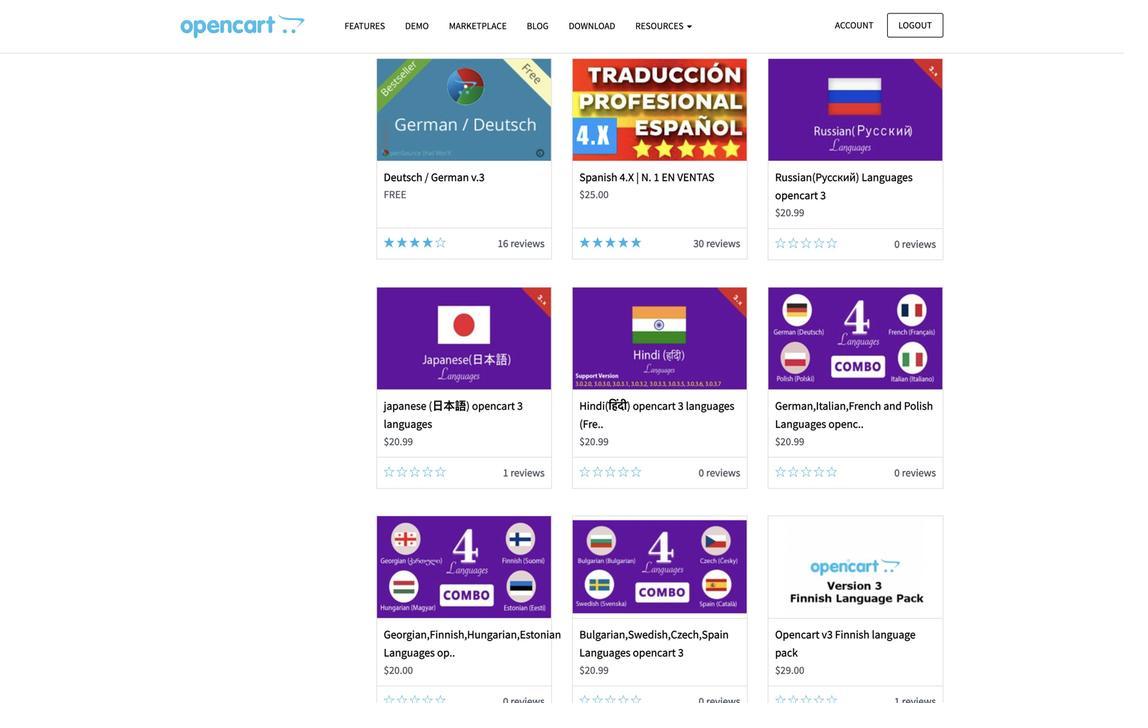 Task type: locate. For each thing, give the bounding box(es) containing it.
georgian,finnish,hungarian,estonian languages op.. $20.00
[[384, 627, 562, 677]]

finnish
[[836, 627, 870, 641]]

spanish 4.x | n. 1 en ventas image
[[573, 59, 747, 161]]

star light image
[[397, 237, 408, 248], [580, 237, 591, 248], [593, 237, 603, 248], [606, 237, 616, 248]]

star light image
[[384, 237, 395, 248], [410, 237, 420, 248], [423, 237, 433, 248], [618, 237, 629, 248], [631, 237, 642, 248]]

languages inside japanese (日本語) opencart 3 languages $20.99
[[384, 417, 433, 431]]

georgian,finnish,hungarian,estonian
[[384, 627, 562, 641]]

$20.99 down 'german,italian,french'
[[776, 435, 805, 448]]

$20.99 inside hindi(हिंदी) opencart 3 languages (fre.. $20.99
[[580, 435, 609, 448]]

0 vertical spatial 1
[[654, 170, 660, 184]]

$20.99 for german,italian,french and polish languages openc..
[[776, 435, 805, 448]]

1
[[654, 170, 660, 184], [503, 466, 509, 479]]

georgian,finnish,hungarian,estonian languages op.. link
[[384, 627, 562, 660]]

16
[[498, 237, 509, 250]]

blog link
[[517, 14, 559, 38]]

reviews
[[903, 8, 937, 22], [511, 237, 545, 250], [707, 237, 741, 250], [903, 237, 937, 251], [511, 466, 545, 479], [707, 466, 741, 479], [903, 466, 937, 479]]

1 vertical spatial 1
[[503, 466, 509, 479]]

$20.99 inside japanese (日本語) opencart 3 languages $20.99
[[384, 435, 413, 448]]

$20.99
[[776, 206, 805, 219], [384, 435, 413, 448], [580, 435, 609, 448], [776, 435, 805, 448], [580, 663, 609, 677]]

2 star light image from the left
[[580, 237, 591, 248]]

0 horizontal spatial 1
[[503, 466, 509, 479]]

30
[[694, 237, 705, 250]]

0 reviews
[[895, 237, 937, 251], [699, 466, 741, 479], [895, 466, 937, 479]]

free
[[384, 188, 407, 201]]

star light o image
[[814, 238, 825, 248], [384, 466, 395, 477], [397, 466, 408, 477], [593, 466, 603, 477], [606, 466, 616, 477], [776, 466, 786, 477], [789, 466, 799, 477], [801, 466, 812, 477], [814, 466, 825, 477], [593, 695, 603, 703], [618, 695, 629, 703], [631, 695, 642, 703], [801, 695, 812, 703], [827, 695, 838, 703]]

3 inside japanese (日本語) opencart 3 languages $20.99
[[518, 399, 523, 413]]

star light o image
[[435, 237, 446, 248], [776, 238, 786, 248], [789, 238, 799, 248], [801, 238, 812, 248], [827, 238, 838, 248], [410, 466, 420, 477], [423, 466, 433, 477], [435, 466, 446, 477], [580, 466, 591, 477], [618, 466, 629, 477], [631, 466, 642, 477], [827, 466, 838, 477], [384, 695, 395, 703], [397, 695, 408, 703], [410, 695, 420, 703], [423, 695, 433, 703], [435, 695, 446, 703], [580, 695, 591, 703], [606, 695, 616, 703], [776, 695, 786, 703], [789, 695, 799, 703], [814, 695, 825, 703]]

$20.99 inside the russian(русский) languages opencart 3 $20.99
[[776, 206, 805, 219]]

demo
[[405, 20, 429, 32]]

n.
[[642, 170, 652, 184]]

russian(русский) languages opencart 3 link
[[776, 170, 913, 202]]

languages inside german,italian,french and polish languages openc.. $20.99
[[776, 417, 827, 431]]

opencart language  extensions image
[[181, 14, 305, 38]]

1 horizontal spatial 1
[[654, 170, 660, 184]]

opencart inside bulgarian,swedish,czech,spain languages opencart 3 $20.99
[[633, 646, 676, 660]]

0 horizontal spatial languages
[[384, 417, 433, 431]]

deutsch / german v.3 free
[[384, 170, 485, 201]]

languages for russian(русский) languages opencart 3
[[862, 170, 913, 184]]

bulgarian,swedish,czech,spain languages opencart 3 image
[[573, 516, 747, 618]]

$20.99 down (fre..
[[580, 435, 609, 448]]

bulgarian,swedish,czech,spain languages opencart 3 link
[[580, 627, 729, 660]]

resources link
[[626, 14, 703, 38]]

3 inside the russian(русский) languages opencart 3 $20.99
[[821, 188, 827, 202]]

logout
[[899, 19, 933, 31]]

languages inside the georgian,finnish,hungarian,estonian languages op.. $20.00
[[384, 646, 435, 660]]

opencart v3 finnish language pack $29.00
[[776, 627, 916, 677]]

0
[[895, 237, 900, 251], [699, 466, 705, 479], [895, 466, 900, 479]]

bulgarian,swedish,czech,spain languages opencart 3 $20.99
[[580, 627, 729, 677]]

japanese (日本語) opencart 3 languages link
[[384, 399, 523, 431]]

language
[[873, 627, 916, 641]]

$20.99 down "japanese"
[[384, 435, 413, 448]]

languages inside bulgarian,swedish,czech,spain languages opencart 3 $20.99
[[580, 646, 631, 660]]

languages
[[862, 170, 913, 184], [776, 417, 827, 431], [384, 646, 435, 660], [580, 646, 631, 660]]

4
[[895, 8, 900, 22]]

blog
[[527, 20, 549, 32]]

2 star light image from the left
[[410, 237, 420, 248]]

languages inside the russian(русский) languages opencart 3 $20.99
[[862, 170, 913, 184]]

op..
[[437, 646, 455, 660]]

japanese (日本語) opencart 3 languages $20.99
[[384, 399, 523, 448]]

4 star light image from the left
[[618, 237, 629, 248]]

hindi(हिंदी)
[[580, 399, 631, 413]]

deutsch / german v.3 image
[[377, 59, 552, 161]]

opencart for bulgarian,swedish,czech,spain languages opencart 3
[[633, 646, 676, 660]]

reviews for russian(русский) languages opencart 3
[[903, 237, 937, 251]]

opencart inside japanese (日本語) opencart 3 languages $20.99
[[472, 399, 515, 413]]

3
[[821, 188, 827, 202], [518, 399, 523, 413], [679, 399, 684, 413], [679, 646, 684, 660]]

1 star light image from the left
[[397, 237, 408, 248]]

opencart
[[776, 188, 819, 202], [472, 399, 515, 413], [633, 399, 676, 413], [633, 646, 676, 660]]

german,italian,french
[[776, 399, 882, 413]]

0 for german,italian,french and polish languages openc..
[[895, 466, 900, 479]]

1 vertical spatial languages
[[384, 417, 433, 431]]

0 reviews for hindi(हिंदी) opencart 3 languages (fre..
[[699, 466, 741, 479]]

$20.99 inside german,italian,french and polish languages openc.. $20.99
[[776, 435, 805, 448]]

0 reviews for russian(русский) languages opencart 3
[[895, 237, 937, 251]]

opencart inside the russian(русский) languages opencart 3 $20.99
[[776, 188, 819, 202]]

3 inside bulgarian,swedish,czech,spain languages opencart 3 $20.99
[[679, 646, 684, 660]]

deutsch
[[384, 170, 423, 184]]

pack
[[776, 646, 798, 660]]

opencart right hindi(हिंदी)
[[633, 399, 676, 413]]

opencart down bulgarian,swedish,czech,spain
[[633, 646, 676, 660]]

$20.99 down the bulgarian,swedish,czech,spain languages opencart 3 link
[[580, 663, 609, 677]]

$20.99 down russian(русский)
[[776, 206, 805, 219]]

georgian,finnish,hungarian,estonian languages op.. image
[[377, 516, 552, 618]]

resources
[[636, 20, 686, 32]]

$29.00
[[776, 663, 805, 677]]

1 horizontal spatial languages
[[686, 399, 735, 413]]

openc..
[[829, 417, 864, 431]]

0 vertical spatial languages
[[686, 399, 735, 413]]

languages
[[686, 399, 735, 413], [384, 417, 433, 431]]

opencart right the (日本語)
[[472, 399, 515, 413]]

japanese (日本語) opencart 3 languages image
[[377, 287, 552, 389]]

ventas
[[678, 170, 715, 184]]

3 for japanese (日本語) opencart 3 languages
[[518, 399, 523, 413]]

opencart down russian(русский)
[[776, 188, 819, 202]]

download
[[569, 20, 616, 32]]

hindi(हिंदी) opencart 3 languages (fre.. link
[[580, 399, 735, 431]]



Task type: vqa. For each thing, say whether or not it's contained in the screenshot.


Task type: describe. For each thing, give the bounding box(es) containing it.
reviews for japanese (日本語) opencart 3 languages
[[511, 466, 545, 479]]

logout link
[[888, 13, 944, 37]]

$20.00
[[384, 663, 413, 677]]

v.3
[[472, 170, 485, 184]]

languages for georgian,finnish,hungarian,estonian languages op..
[[384, 646, 435, 660]]

$20.99 for japanese (日本語) opencart 3 languages
[[384, 435, 413, 448]]

/
[[425, 170, 429, 184]]

v3
[[822, 627, 833, 641]]

german,italian,french and polish languages openc.. link
[[776, 399, 934, 431]]

russian(русский)
[[776, 170, 860, 184]]

opencart
[[776, 627, 820, 641]]

4 star light image from the left
[[606, 237, 616, 248]]

account link
[[824, 13, 886, 37]]

marketplace
[[449, 20, 507, 32]]

en
[[662, 170, 676, 184]]

marketplace link
[[439, 14, 517, 38]]

0 for hindi(हिंदी) opencart 3 languages (fre..
[[699, 466, 705, 479]]

3 for bulgarian,swedish,czech,spain languages opencart 3
[[679, 646, 684, 660]]

16 reviews
[[498, 237, 545, 250]]

3 for russian(русский) languages opencart 3
[[821, 188, 827, 202]]

languages inside hindi(हिंदी) opencart 3 languages (fre.. $20.99
[[686, 399, 735, 413]]

opencart v3 finnish language pack link
[[776, 627, 916, 660]]

reviews for deutsch / german v.3
[[511, 237, 545, 250]]

$20.99 inside bulgarian,swedish,czech,spain languages opencart 3 $20.99
[[580, 663, 609, 677]]

30 reviews
[[694, 237, 741, 250]]

languages for bulgarian,swedish,czech,spain languages opencart 3
[[580, 646, 631, 660]]

hindi(हिंदी) opencart 3 languages (fre.. image
[[573, 287, 747, 389]]

4 reviews
[[895, 8, 937, 22]]

features link
[[335, 14, 395, 38]]

opencart v3 finnish language pack image
[[769, 516, 943, 618]]

0 for russian(русский) languages opencart 3
[[895, 237, 900, 251]]

5 star light image from the left
[[631, 237, 642, 248]]

polish
[[905, 399, 934, 413]]

1 inside spanish 4.x | n. 1 en ventas $25.00
[[654, 170, 660, 184]]

1 star light image from the left
[[384, 237, 395, 248]]

opencart for russian(русский) languages opencart 3
[[776, 188, 819, 202]]

4.x
[[620, 170, 634, 184]]

reviews for spanish 4.x | n. 1 en ventas
[[707, 237, 741, 250]]

japanese
[[384, 399, 427, 413]]

spanish 4.x | n. 1 en ventas link
[[580, 170, 715, 184]]

3 inside hindi(हिंदी) opencart 3 languages (fre.. $20.99
[[679, 399, 684, 413]]

features
[[345, 20, 385, 32]]

reviews for hindi(हिंदी) opencart 3 languages (fre..
[[707, 466, 741, 479]]

russian(русский) languages opencart 3 image
[[769, 59, 943, 161]]

german
[[431, 170, 469, 184]]

demo link
[[395, 14, 439, 38]]

german,italian,french and polish languages openc.. image
[[769, 287, 943, 389]]

hindi(हिंदी) opencart 3 languages (fre.. $20.99
[[580, 399, 735, 448]]

spanish 4.x | n. 1 en ventas $25.00
[[580, 170, 715, 201]]

1 reviews
[[503, 466, 545, 479]]

$20.99 for hindi(हिंदी) opencart 3 languages (fre..
[[580, 435, 609, 448]]

$25.00
[[580, 188, 609, 201]]

3 star light image from the left
[[423, 237, 433, 248]]

|
[[637, 170, 639, 184]]

0 reviews for german,italian,french and polish languages openc..
[[895, 466, 937, 479]]

russian(русский) languages opencart 3 $20.99
[[776, 170, 913, 219]]

download link
[[559, 14, 626, 38]]

spanish
[[580, 170, 618, 184]]

and
[[884, 399, 902, 413]]

opencart for japanese (日本語) opencart 3 languages
[[472, 399, 515, 413]]

(日本語)
[[429, 399, 470, 413]]

german,italian,french and polish languages openc.. $20.99
[[776, 399, 934, 448]]

reviews for german,italian,french and polish languages openc..
[[903, 466, 937, 479]]

account
[[836, 19, 874, 31]]

bulgarian,swedish,czech,spain
[[580, 627, 729, 641]]

(fre..
[[580, 417, 604, 431]]

opencart inside hindi(हिंदी) opencart 3 languages (fre.. $20.99
[[633, 399, 676, 413]]

3 star light image from the left
[[593, 237, 603, 248]]

deutsch / german v.3 link
[[384, 170, 485, 184]]



